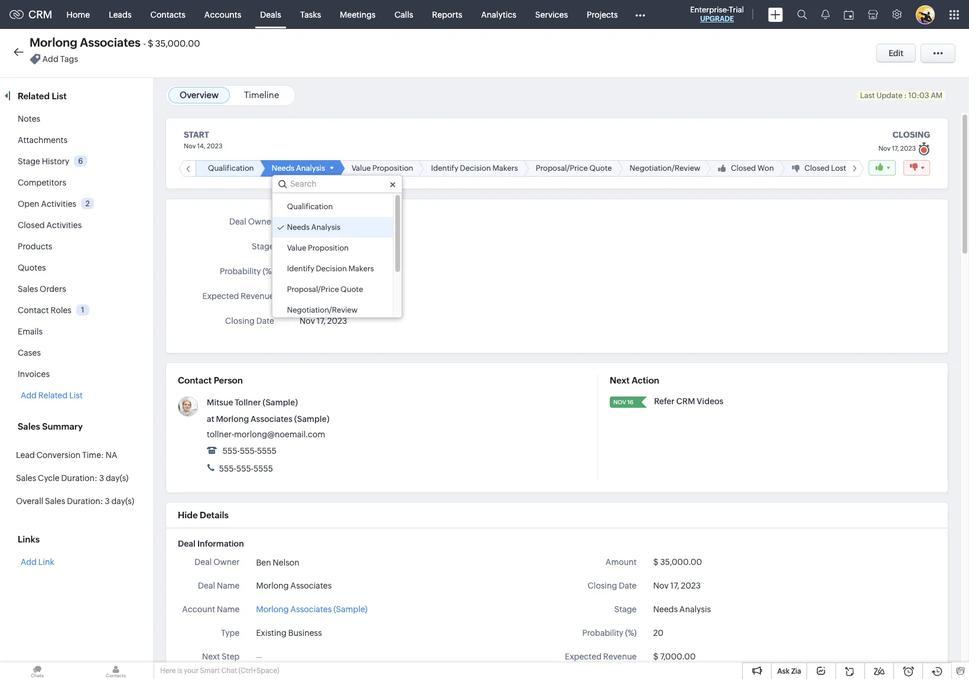 Task type: vqa. For each thing, say whether or not it's contained in the screenshot.


Task type: locate. For each thing, give the bounding box(es) containing it.
1 vertical spatial value proposition
[[287, 244, 349, 252]]

roles
[[51, 306, 71, 315]]

cycle
[[38, 473, 60, 483]]

reports
[[432, 10, 462, 19]]

add for add link
[[21, 557, 37, 567]]

0 vertical spatial proposal/price quote
[[536, 164, 612, 173]]

1 horizontal spatial next
[[610, 375, 630, 385]]

next up the smart on the left
[[202, 652, 220, 661]]

35,000.00 inside morlong associates - $ 35,000.00
[[155, 38, 200, 48]]

0 horizontal spatial proposition
[[308, 244, 349, 252]]

1 vertical spatial duration:
[[67, 497, 103, 506]]

information
[[197, 539, 244, 549]]

$  7,000.00
[[300, 291, 342, 301], [654, 652, 696, 661]]

name for account name
[[217, 605, 240, 614]]

next action
[[610, 375, 660, 385]]

0 horizontal spatial identify decision makers
[[287, 264, 374, 273]]

1 horizontal spatial 20
[[654, 628, 664, 638]]

0 vertical spatial 35,000.00
[[155, 38, 200, 48]]

0 vertical spatial $  7,000.00
[[300, 291, 342, 301]]

1 vertical spatial list
[[69, 391, 83, 400]]

morlong for morlong associates - $ 35,000.00
[[30, 35, 77, 49]]

name up type at the bottom of page
[[217, 605, 240, 614]]

1 horizontal spatial nov 17, 2023
[[654, 581, 701, 591]]

account
[[182, 605, 215, 614]]

17, inside closing nov 17, 2023
[[892, 145, 899, 152]]

associates for morlong associates
[[291, 581, 332, 591]]

add left tags
[[42, 55, 58, 64]]

10:03
[[909, 91, 930, 100]]

tollner-
[[207, 430, 234, 439]]

lead
[[16, 450, 35, 460]]

0 vertical spatial probability
[[220, 267, 261, 276]]

1 horizontal spatial ben
[[300, 218, 315, 227]]

1 vertical spatial 3
[[105, 497, 110, 506]]

0 horizontal spatial expected revenue
[[202, 291, 274, 301]]

probability (%)
[[220, 267, 274, 276], [582, 628, 637, 638]]

0 horizontal spatial closing date
[[225, 316, 274, 326]]

1 vertical spatial $  7,000.00
[[654, 652, 696, 661]]

list up summary
[[69, 391, 83, 400]]

1 horizontal spatial crm
[[677, 397, 695, 406]]

Search text field
[[272, 176, 402, 193]]

closed down open
[[18, 220, 45, 230]]

0 vertical spatial qualification
[[208, 164, 254, 173]]

1 vertical spatial 17,
[[317, 316, 326, 326]]

1 vertical spatial ben
[[256, 558, 271, 567]]

$ inside morlong associates - $ 35,000.00
[[148, 38, 153, 48]]

related up notes link
[[18, 91, 50, 101]]

1 horizontal spatial contact
[[178, 375, 212, 385]]

morlong up existing
[[256, 605, 289, 614]]

0 vertical spatial 17,
[[892, 145, 899, 152]]

1 horizontal spatial closing
[[588, 581, 617, 591]]

ben up morlong associates
[[256, 558, 271, 567]]

0 vertical spatial contact
[[18, 306, 49, 315]]

next up nov 16
[[610, 375, 630, 385]]

0 vertical spatial day(s)
[[106, 473, 129, 483]]

1 vertical spatial 20
[[654, 628, 664, 638]]

open activities link
[[18, 199, 76, 209]]

create menu image
[[768, 7, 783, 22]]

$  35,000.00
[[654, 557, 702, 567]]

add for add related list
[[21, 391, 37, 400]]

0 horizontal spatial closing
[[225, 316, 255, 326]]

action
[[632, 375, 660, 385]]

next for next action
[[610, 375, 630, 385]]

qualification down 'start nov 14, 2023'
[[208, 164, 254, 173]]

mitsue tollner (sample) link
[[207, 398, 298, 407]]

activities for open activities
[[41, 199, 76, 209]]

morlong associates (sample) link up the tollner-morlong@noemail.com
[[216, 414, 330, 424]]

add left link
[[21, 557, 37, 567]]

1 vertical spatial owner
[[213, 557, 240, 567]]

last update : 10:03 am
[[861, 91, 943, 100]]

7,000.00
[[307, 291, 342, 301], [660, 652, 696, 661]]

3 down the time:
[[99, 473, 104, 483]]

2 horizontal spatial 17,
[[892, 145, 899, 152]]

ben nelson down search text field
[[300, 218, 343, 227]]

value
[[352, 164, 371, 173], [287, 244, 306, 252]]

nelson for analysis
[[316, 218, 343, 227]]

associates up morlong associates (sample)
[[291, 581, 332, 591]]

morlong up add tags
[[30, 35, 77, 49]]

0 vertical spatial name
[[217, 581, 240, 591]]

sales left 'cycle'
[[16, 473, 36, 483]]

0 vertical spatial duration:
[[61, 473, 97, 483]]

tasks
[[300, 10, 321, 19]]

1 horizontal spatial proposal/price
[[536, 164, 588, 173]]

0 vertical spatial probability (%)
[[220, 267, 274, 276]]

ben down search text field
[[300, 218, 315, 227]]

contact up emails
[[18, 306, 49, 315]]

services link
[[526, 0, 578, 29]]

search element
[[790, 0, 815, 29]]

0 vertical spatial (sample)
[[263, 398, 298, 407]]

refer crm videos
[[654, 397, 724, 406]]

owner for stage
[[248, 217, 274, 226]]

ben nelson for needs
[[300, 218, 343, 227]]

deal owner for stage
[[229, 217, 274, 226]]

associates up business
[[291, 605, 332, 614]]

contacts
[[151, 10, 186, 19]]

1 horizontal spatial expected revenue
[[565, 652, 637, 661]]

nov inside closing nov 17, 2023
[[879, 145, 891, 152]]

0 horizontal spatial probability
[[220, 267, 261, 276]]

1 vertical spatial proposal/price quote
[[287, 285, 363, 294]]

0 vertical spatial ben
[[300, 218, 315, 227]]

morlong associates (sample) link up business
[[256, 604, 368, 616]]

type
[[221, 628, 240, 638]]

contact left person
[[178, 375, 212, 385]]

1 vertical spatial ben nelson
[[256, 558, 300, 567]]

1 horizontal spatial probability
[[582, 628, 624, 638]]

0 vertical spatial list
[[52, 91, 67, 101]]

0 horizontal spatial crm
[[28, 8, 52, 21]]

0 vertical spatial (%)
[[263, 267, 274, 276]]

morlong for morlong associates
[[256, 581, 289, 591]]

open activities
[[18, 199, 76, 209]]

0 horizontal spatial next
[[202, 652, 220, 661]]

accounts link
[[195, 0, 251, 29]]

enterprise-trial upgrade
[[690, 5, 744, 23]]

1
[[81, 306, 84, 314]]

1 vertical spatial day(s)
[[111, 497, 134, 506]]

0 vertical spatial makers
[[493, 164, 518, 173]]

14,
[[197, 142, 206, 150]]

related
[[18, 91, 50, 101], [38, 391, 68, 400]]

your
[[184, 667, 199, 675]]

nov inside 'start nov 14, 2023'
[[184, 142, 196, 150]]

1 vertical spatial add
[[21, 391, 37, 400]]

crm right refer
[[677, 397, 695, 406]]

mitsue tollner (sample)
[[207, 398, 298, 407]]

crm link
[[9, 8, 52, 21]]

(sample) for tollner
[[263, 398, 298, 407]]

3 down the sales cycle duration: 3 day(s) at the left of the page
[[105, 497, 110, 506]]

associates for morlong associates - $ 35,000.00
[[80, 35, 141, 49]]

16
[[628, 399, 634, 406]]

quotes link
[[18, 263, 46, 273]]

0 vertical spatial nelson
[[316, 218, 343, 227]]

1 vertical spatial revenue
[[603, 652, 637, 661]]

chats image
[[0, 663, 74, 679]]

analytics link
[[472, 0, 526, 29]]

duration: for overall sales duration:
[[67, 497, 103, 506]]

search image
[[797, 9, 807, 20]]

ben nelson up morlong associates
[[256, 558, 300, 567]]

nelson up morlong associates
[[273, 558, 300, 567]]

1 horizontal spatial identify
[[431, 164, 459, 173]]

calls
[[395, 10, 413, 19]]

0 vertical spatial value proposition
[[352, 164, 413, 173]]

step
[[222, 652, 240, 661]]

1 horizontal spatial decision
[[460, 164, 491, 173]]

associates down "leads" link
[[80, 35, 141, 49]]

qualification down search text field
[[287, 202, 333, 211]]

tollner
[[235, 398, 261, 407]]

services
[[535, 10, 568, 19]]

projects link
[[578, 0, 628, 29]]

add
[[42, 55, 58, 64], [21, 391, 37, 400], [21, 557, 37, 567]]

1 name from the top
[[217, 581, 240, 591]]

timeline
[[244, 90, 279, 100]]

1 horizontal spatial expected
[[565, 652, 602, 661]]

3 for overall sales duration:
[[105, 497, 110, 506]]

expected
[[202, 291, 239, 301], [565, 652, 602, 661]]

meetings link
[[331, 0, 385, 29]]

duration: down the sales cycle duration: 3 day(s) at the left of the page
[[67, 497, 103, 506]]

3 for sales cycle duration:
[[99, 473, 104, 483]]

last
[[861, 91, 875, 100]]

2 horizontal spatial closed
[[805, 164, 830, 173]]

0 vertical spatial add
[[42, 55, 58, 64]]

0 horizontal spatial identify
[[287, 264, 314, 273]]

1 horizontal spatial proposition
[[373, 164, 413, 173]]

associates
[[80, 35, 141, 49], [251, 414, 293, 424], [291, 581, 332, 591], [291, 605, 332, 614]]

activities down open activities link at the top left of the page
[[46, 220, 82, 230]]

crm left home
[[28, 8, 52, 21]]

smart
[[200, 667, 220, 675]]

5555
[[257, 446, 277, 456], [254, 464, 273, 473]]

contact for contact roles
[[18, 306, 49, 315]]

timeline link
[[244, 90, 279, 100]]

tollner-morlong@noemail.com
[[207, 430, 325, 439]]

stage history link
[[18, 157, 69, 166]]

sales
[[18, 284, 38, 294], [18, 421, 40, 432], [16, 473, 36, 483], [45, 497, 65, 506]]

morlong associates (sample) link
[[216, 414, 330, 424], [256, 604, 368, 616]]

1 vertical spatial closing date
[[588, 581, 637, 591]]

sales up lead
[[18, 421, 40, 432]]

related down "invoices" "link"
[[38, 391, 68, 400]]

555-555-5555 down the tollner-morlong@noemail.com
[[218, 464, 273, 473]]

1 vertical spatial proposition
[[308, 244, 349, 252]]

closed for closed lost
[[805, 164, 830, 173]]

1 horizontal spatial closed
[[731, 164, 756, 173]]

0 vertical spatial identify
[[431, 164, 459, 173]]

0 vertical spatial proposition
[[373, 164, 413, 173]]

next for next step
[[202, 652, 220, 661]]

identify decision makers
[[431, 164, 518, 173], [287, 264, 374, 273]]

0 horizontal spatial ben nelson
[[256, 558, 300, 567]]

0 vertical spatial 20
[[300, 267, 310, 276]]

0 vertical spatial date
[[256, 316, 274, 326]]

closed left won
[[731, 164, 756, 173]]

activities up closed activities
[[41, 199, 76, 209]]

(ctrl+space)
[[239, 667, 279, 675]]

0 horizontal spatial value
[[287, 244, 306, 252]]

sales down quotes link
[[18, 284, 38, 294]]

sales orders
[[18, 284, 66, 294]]

0 horizontal spatial owner
[[213, 557, 240, 567]]

sales for sales summary
[[18, 421, 40, 432]]

morlong up morlong associates (sample)
[[256, 581, 289, 591]]

closing
[[225, 316, 255, 326], [588, 581, 617, 591]]

cases link
[[18, 348, 41, 358]]

start nov 14, 2023
[[184, 130, 223, 150]]

2 vertical spatial add
[[21, 557, 37, 567]]

ben nelson for morlong
[[256, 558, 300, 567]]

add down invoices on the bottom of page
[[21, 391, 37, 400]]

0 horizontal spatial (%)
[[263, 267, 274, 276]]

refer
[[654, 397, 675, 406]]

0 horizontal spatial makers
[[349, 264, 374, 273]]

deal owner for deal name
[[195, 557, 240, 567]]

name up account name
[[217, 581, 240, 591]]

1 horizontal spatial (%)
[[625, 628, 637, 638]]

notes
[[18, 114, 40, 124]]

2023
[[207, 142, 223, 150], [901, 145, 916, 152], [327, 316, 347, 326], [681, 581, 701, 591]]

1 horizontal spatial list
[[69, 391, 83, 400]]

1 vertical spatial closing
[[588, 581, 617, 591]]

upgrade
[[700, 15, 734, 23]]

2023 inside closing nov 17, 2023
[[901, 145, 916, 152]]

0 horizontal spatial 3
[[99, 473, 104, 483]]

duration: up overall sales duration: 3 day(s)
[[61, 473, 97, 483]]

0 horizontal spatial 20
[[300, 267, 310, 276]]

nelson down search text field
[[316, 218, 343, 227]]

morlong associates (sample) link for at
[[216, 414, 330, 424]]

2 vertical spatial 17,
[[671, 581, 679, 591]]

details
[[200, 510, 229, 520]]

555-555-5555 down tollner-morlong@noemail.com link
[[221, 446, 277, 456]]

list down add tags
[[52, 91, 67, 101]]

signals image
[[822, 9, 830, 20]]

proposal/price quote
[[536, 164, 612, 173], [287, 285, 363, 294]]

1 vertical spatial morlong associates (sample) link
[[256, 604, 368, 616]]

quotes
[[18, 263, 46, 273]]

contact
[[18, 306, 49, 315], [178, 375, 212, 385]]

1 horizontal spatial identify decision makers
[[431, 164, 518, 173]]

create menu element
[[761, 0, 790, 29]]

lead conversion time: na
[[16, 450, 117, 460]]

revenue
[[241, 291, 274, 301], [603, 652, 637, 661]]

analysis
[[296, 164, 325, 173], [311, 223, 341, 232], [326, 242, 357, 251], [680, 605, 711, 614]]

1 horizontal spatial proposal/price quote
[[536, 164, 612, 173]]

sales cycle duration: 3 day(s)
[[16, 473, 129, 483]]

2 name from the top
[[217, 605, 240, 614]]

ben for morlong
[[256, 558, 271, 567]]

1 vertical spatial expected
[[565, 652, 602, 661]]

1 vertical spatial stage
[[252, 242, 274, 251]]

0 vertical spatial next
[[610, 375, 630, 385]]

add link
[[21, 557, 54, 567]]

morlong for morlong associates (sample)
[[256, 605, 289, 614]]

closed left lost at the right of the page
[[805, 164, 830, 173]]



Task type: describe. For each thing, give the bounding box(es) containing it.
1 vertical spatial negotiation/review
[[287, 306, 358, 315]]

1 horizontal spatial 35,000.00
[[660, 557, 702, 567]]

enterprise-
[[690, 5, 729, 14]]

morlong@noemail.com
[[234, 430, 325, 439]]

morlong associates (sample)
[[256, 605, 368, 614]]

1 vertical spatial probability (%)
[[582, 628, 637, 638]]

1 vertical spatial date
[[619, 581, 637, 591]]

overall
[[16, 497, 43, 506]]

contact roles link
[[18, 306, 71, 315]]

1 vertical spatial nov 17, 2023
[[654, 581, 701, 591]]

day(s) for overall sales duration: 3 day(s)
[[111, 497, 134, 506]]

0 horizontal spatial revenue
[[241, 291, 274, 301]]

competitors
[[18, 178, 66, 187]]

sales down 'cycle'
[[45, 497, 65, 506]]

add for add tags
[[42, 55, 58, 64]]

tollner-morlong@noemail.com link
[[207, 430, 325, 439]]

leads
[[109, 10, 132, 19]]

1 horizontal spatial 17,
[[671, 581, 679, 591]]

deals link
[[251, 0, 291, 29]]

0 horizontal spatial expected
[[202, 291, 239, 301]]

1 horizontal spatial $  7,000.00
[[654, 652, 696, 661]]

0 horizontal spatial $  7,000.00
[[300, 291, 342, 301]]

0 vertical spatial decision
[[460, 164, 491, 173]]

ben for needs
[[300, 218, 315, 227]]

0 vertical spatial 7,000.00
[[307, 291, 342, 301]]

morlong associates
[[256, 581, 332, 591]]

overview
[[180, 90, 219, 100]]

0 horizontal spatial list
[[52, 91, 67, 101]]

duration: for sales cycle duration:
[[61, 473, 97, 483]]

edit button
[[877, 44, 916, 63]]

signals element
[[815, 0, 837, 29]]

sales for sales cycle duration: 3 day(s)
[[16, 473, 36, 483]]

1 horizontal spatial value
[[352, 164, 371, 173]]

0 horizontal spatial 17,
[[317, 316, 326, 326]]

activities for closed activities
[[46, 220, 82, 230]]

lost
[[831, 164, 847, 173]]

1 vertical spatial crm
[[677, 397, 695, 406]]

day(s) for sales cycle duration: 3 day(s)
[[106, 473, 129, 483]]

closing nov 17, 2023
[[879, 130, 930, 152]]

home
[[67, 10, 90, 19]]

tasks link
[[291, 0, 331, 29]]

overall sales duration: 3 day(s)
[[16, 497, 134, 506]]

1 vertical spatial related
[[38, 391, 68, 400]]

morlong up tollner-
[[216, 414, 249, 424]]

reports link
[[423, 0, 472, 29]]

1 horizontal spatial stage
[[252, 242, 274, 251]]

owner for deal name
[[213, 557, 240, 567]]

:
[[905, 91, 907, 100]]

1 horizontal spatial value proposition
[[352, 164, 413, 173]]

refer crm videos link
[[654, 397, 724, 406]]

leads link
[[99, 0, 141, 29]]

0 vertical spatial related
[[18, 91, 50, 101]]

2023 inside 'start nov 14, 2023'
[[207, 142, 223, 150]]

1 horizontal spatial closing date
[[588, 581, 637, 591]]

contacts link
[[141, 0, 195, 29]]

0 vertical spatial negotiation/review
[[630, 164, 701, 173]]

morlong associates (sample) link for account name
[[256, 604, 368, 616]]

products link
[[18, 242, 52, 251]]

ask zia
[[778, 667, 802, 676]]

contact person
[[178, 375, 243, 385]]

history
[[42, 157, 69, 166]]

associates for morlong associates (sample)
[[291, 605, 332, 614]]

1 vertical spatial 5555
[[254, 464, 273, 473]]

closed for closed activities
[[18, 220, 45, 230]]

0 horizontal spatial value proposition
[[287, 244, 349, 252]]

1 vertical spatial identify
[[287, 264, 314, 273]]

update
[[877, 91, 903, 100]]

orders
[[40, 284, 66, 294]]

0 vertical spatial closing
[[225, 316, 255, 326]]

closed for closed won
[[731, 164, 756, 173]]

0 horizontal spatial qualification
[[208, 164, 254, 173]]

products
[[18, 242, 52, 251]]

chat
[[221, 667, 237, 675]]

nelson for associates
[[273, 558, 300, 567]]

0 horizontal spatial nov 17, 2023
[[300, 316, 347, 326]]

zia
[[791, 667, 802, 676]]

0 vertical spatial quote
[[590, 164, 612, 173]]

links
[[18, 534, 40, 544]]

projects
[[587, 10, 618, 19]]

add tags
[[42, 55, 78, 64]]

2 vertical spatial stage
[[615, 605, 637, 614]]

1 horizontal spatial revenue
[[603, 652, 637, 661]]

0 horizontal spatial proposal/price
[[287, 285, 339, 294]]

contacts image
[[79, 663, 153, 679]]

notes link
[[18, 114, 40, 124]]

person
[[214, 375, 243, 385]]

associates up the tollner-morlong@noemail.com
[[251, 414, 293, 424]]

sales for sales orders
[[18, 284, 38, 294]]

name for deal name
[[217, 581, 240, 591]]

6
[[78, 157, 83, 165]]

here
[[160, 667, 176, 675]]

am
[[931, 91, 943, 100]]

1 horizontal spatial makers
[[493, 164, 518, 173]]

attachments link
[[18, 135, 67, 145]]

nov 16
[[614, 399, 634, 406]]

calendar image
[[844, 10, 854, 19]]

analytics
[[481, 10, 517, 19]]

meetings
[[340, 10, 376, 19]]

invoices link
[[18, 369, 50, 379]]

emails link
[[18, 327, 43, 336]]

closed won
[[731, 164, 774, 173]]

1 vertical spatial probability
[[582, 628, 624, 638]]

next step
[[202, 652, 240, 661]]

invoices
[[18, 369, 50, 379]]

0 horizontal spatial proposal/price quote
[[287, 285, 363, 294]]

add related list
[[21, 391, 83, 400]]

na
[[106, 450, 117, 460]]

closed activities
[[18, 220, 82, 230]]

here is your smart chat (ctrl+space)
[[160, 667, 279, 675]]

tags
[[60, 55, 78, 64]]

hide details link
[[178, 510, 229, 520]]

0 vertical spatial expected revenue
[[202, 291, 274, 301]]

edit
[[889, 48, 904, 58]]

calls link
[[385, 0, 423, 29]]

contact for contact person
[[178, 375, 212, 385]]

1 vertical spatial qualification
[[287, 202, 333, 211]]

1 vertical spatial identify decision makers
[[287, 264, 374, 273]]

(sample) for associates
[[334, 605, 368, 614]]

amount
[[606, 557, 637, 567]]

emails
[[18, 327, 43, 336]]

ask
[[778, 667, 790, 676]]

0 vertical spatial 555-555-5555
[[221, 446, 277, 456]]

deal name
[[198, 581, 240, 591]]

open
[[18, 199, 39, 209]]

1 vertical spatial quote
[[341, 285, 363, 294]]

1 vertical spatial expected revenue
[[565, 652, 637, 661]]

0 vertical spatial 5555
[[257, 446, 277, 456]]

1 vertical spatial value
[[287, 244, 306, 252]]

1 vertical spatial (sample)
[[294, 414, 330, 424]]

1 horizontal spatial 7,000.00
[[660, 652, 696, 661]]

1 vertical spatial 555-555-5555
[[218, 464, 273, 473]]

0 horizontal spatial decision
[[316, 264, 347, 273]]

0 vertical spatial closing date
[[225, 316, 274, 326]]

0 vertical spatial identify decision makers
[[431, 164, 518, 173]]

contact roles
[[18, 306, 71, 315]]

home link
[[57, 0, 99, 29]]

is
[[177, 667, 182, 675]]

mitsue
[[207, 398, 233, 407]]

overview link
[[180, 90, 219, 100]]

trial
[[729, 5, 744, 14]]

business
[[288, 628, 322, 638]]

related list
[[18, 91, 69, 101]]

0 horizontal spatial date
[[256, 316, 274, 326]]

link
[[38, 557, 54, 567]]

0 vertical spatial stage
[[18, 157, 40, 166]]

stage history
[[18, 157, 69, 166]]

closed lost
[[805, 164, 847, 173]]



